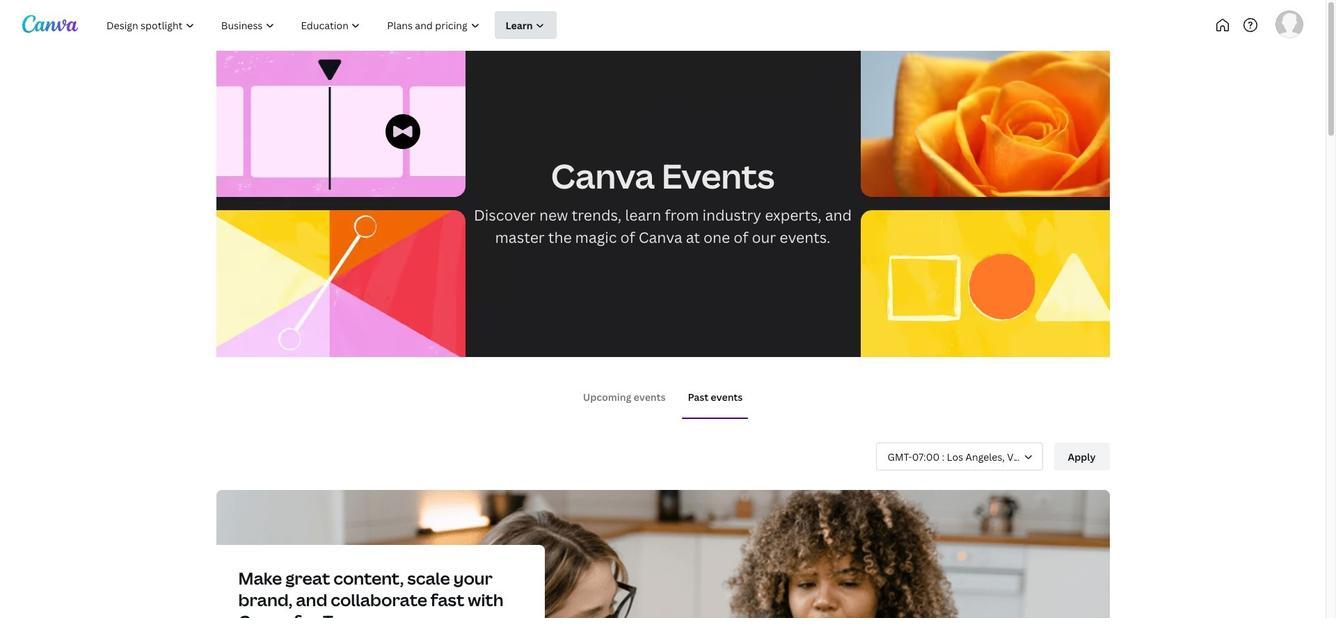 Task type: locate. For each thing, give the bounding box(es) containing it.
top level navigation element
[[95, 11, 604, 39]]



Task type: vqa. For each thing, say whether or not it's contained in the screenshot.
your on the left of page
no



